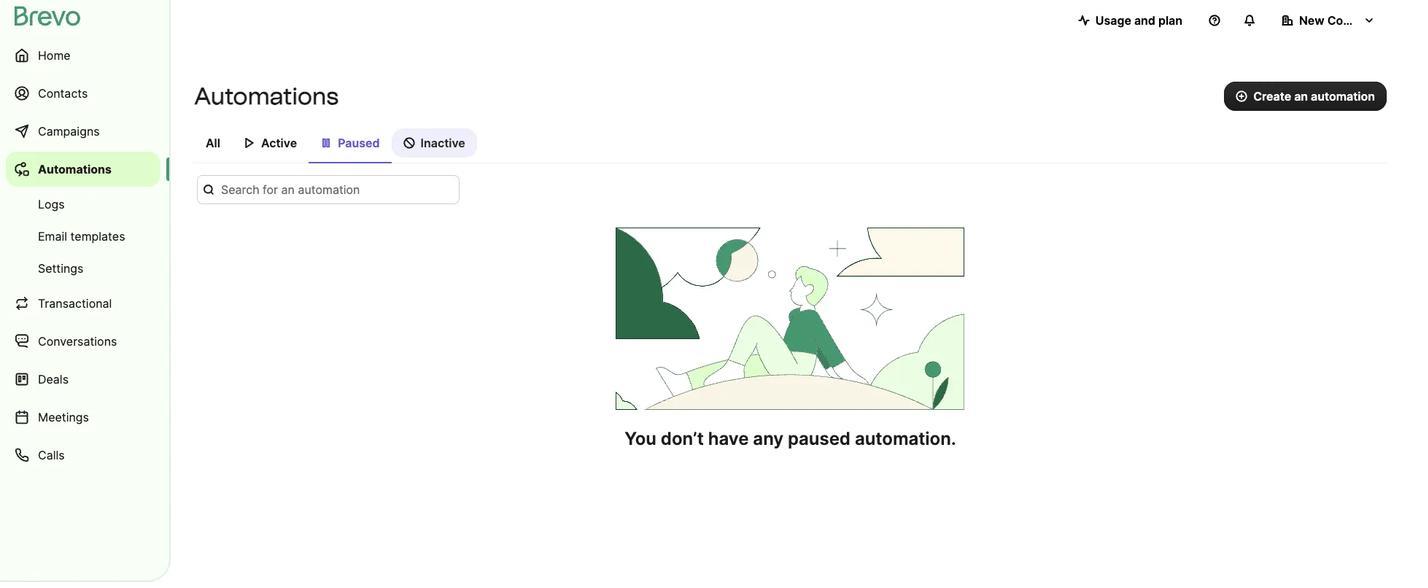 Task type: locate. For each thing, give the bounding box(es) containing it.
transactional link
[[6, 286, 160, 321]]

0 horizontal spatial automations
[[38, 162, 112, 177]]

calls link
[[6, 438, 160, 473]]

1 dxrbf image from the left
[[244, 137, 255, 149]]

dxrbf image inside inactive link
[[403, 137, 415, 149]]

inactive link
[[391, 128, 477, 162]]

automations up 'active'
[[194, 82, 339, 110]]

home link
[[6, 38, 160, 73]]

automations
[[194, 82, 339, 110], [38, 162, 112, 177]]

settings
[[38, 261, 83, 276]]

new company button
[[1270, 6, 1387, 35]]

campaigns link
[[6, 114, 160, 149]]

dxrbf image for active
[[244, 137, 255, 149]]

active
[[261, 136, 297, 150]]

usage
[[1095, 13, 1131, 28]]

1 vertical spatial automations
[[38, 162, 112, 177]]

paused
[[338, 136, 380, 150]]

dxrbf image left inactive
[[403, 137, 415, 149]]

automation
[[1311, 89, 1375, 104]]

inactive
[[421, 136, 465, 150]]

contacts
[[38, 86, 88, 101]]

2 dxrbf image from the left
[[403, 137, 415, 149]]

tab list containing all
[[194, 128, 1387, 163]]

an
[[1294, 89, 1308, 104]]

email
[[38, 229, 67, 244]]

you
[[625, 428, 656, 449]]

create
[[1253, 89, 1291, 104]]

dxrbf image
[[244, 137, 255, 149], [403, 137, 415, 149]]

dxrbf image for inactive
[[403, 137, 415, 149]]

deals
[[38, 372, 69, 387]]

paused
[[788, 428, 851, 449]]

dxrbf image inside "active" link
[[244, 137, 255, 149]]

0 vertical spatial automations
[[194, 82, 339, 110]]

create an automation button
[[1224, 82, 1387, 111]]

dxrbf image left 'active'
[[244, 137, 255, 149]]

1 horizontal spatial dxrbf image
[[403, 137, 415, 149]]

don't
[[661, 428, 704, 449]]

any
[[753, 428, 784, 449]]

logs
[[38, 197, 65, 212]]

new company
[[1299, 13, 1381, 28]]

meetings
[[38, 410, 89, 425]]

automations up logs link
[[38, 162, 112, 177]]

conversations
[[38, 334, 117, 349]]

usage and plan button
[[1066, 6, 1194, 35]]

usage and plan
[[1095, 13, 1182, 28]]

meetings link
[[6, 400, 160, 435]]

and
[[1134, 13, 1155, 28]]

new
[[1299, 13, 1324, 28]]

tab list
[[194, 128, 1387, 163]]

0 horizontal spatial dxrbf image
[[244, 137, 255, 149]]

have
[[708, 428, 749, 449]]

email templates
[[38, 229, 125, 244]]

all
[[206, 136, 220, 150]]



Task type: vqa. For each thing, say whether or not it's contained in the screenshot.
first DxrBF icon from right
yes



Task type: describe. For each thing, give the bounding box(es) containing it.
create an automation
[[1253, 89, 1375, 104]]

settings link
[[6, 254, 160, 283]]

calls
[[38, 448, 65, 462]]

1 horizontal spatial automations
[[194, 82, 339, 110]]

you don't have any paused automation.
[[625, 428, 956, 449]]

plan
[[1158, 13, 1182, 28]]

all link
[[194, 128, 232, 162]]

campaigns
[[38, 124, 100, 139]]

deals link
[[6, 362, 160, 397]]

company
[[1327, 13, 1381, 28]]

home
[[38, 48, 70, 63]]

dxrbf image
[[320, 137, 332, 149]]

logs link
[[6, 190, 160, 219]]

active link
[[232, 128, 309, 162]]

contacts link
[[6, 76, 160, 111]]

transactional
[[38, 296, 112, 311]]

you don't have any paused automation. tab panel
[[194, 175, 1387, 451]]

paused link
[[309, 128, 391, 163]]

automations link
[[6, 152, 160, 187]]

templates
[[70, 229, 125, 244]]

conversations link
[[6, 324, 160, 359]]

workflow-list-search-input search field
[[197, 175, 460, 204]]

email templates link
[[6, 222, 160, 251]]

automation.
[[855, 428, 956, 449]]



